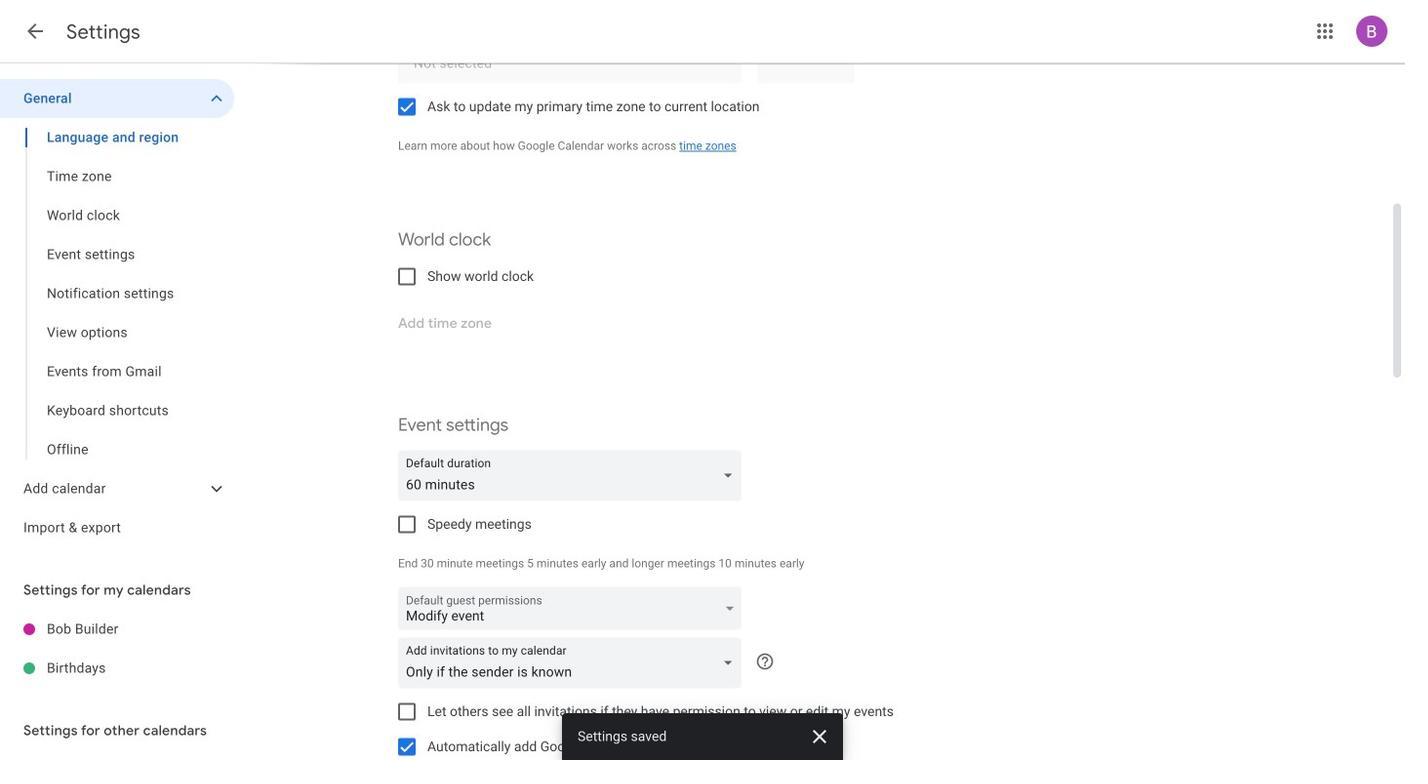 Task type: locate. For each thing, give the bounding box(es) containing it.
general tree item
[[0, 79, 234, 118]]

None field
[[398, 451, 750, 501], [398, 638, 750, 689], [398, 451, 750, 501], [398, 638, 750, 689]]

0 vertical spatial tree
[[0, 79, 234, 548]]

tree
[[0, 79, 234, 548], [0, 610, 234, 688]]

1 vertical spatial tree
[[0, 610, 234, 688]]

Label for secondary time zone. text field
[[773, 50, 840, 77]]

heading
[[66, 20, 140, 44]]

birthdays tree item
[[0, 649, 234, 688]]

2 tree from the top
[[0, 610, 234, 688]]

group
[[0, 118, 234, 470]]



Task type: describe. For each thing, give the bounding box(es) containing it.
bob builder tree item
[[0, 610, 234, 649]]

1 tree from the top
[[0, 79, 234, 548]]

go back image
[[23, 20, 47, 43]]



Task type: vqa. For each thing, say whether or not it's contained in the screenshot.
General tree item
yes



